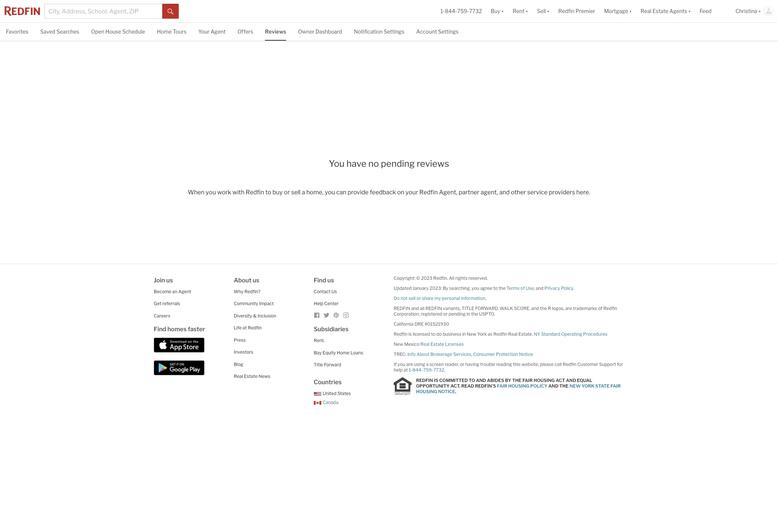 Task type: describe. For each thing, give the bounding box(es) containing it.
find us
[[314, 277, 334, 284]]

1 horizontal spatial estate
[[431, 342, 445, 347]]

redfin inside button
[[559, 8, 575, 14]]

favorites
[[6, 28, 28, 35]]

by
[[505, 378, 512, 384]]

you have no pending reviews
[[329, 158, 450, 169]]

mortgage ▾ button
[[600, 0, 637, 22]]

your
[[199, 28, 210, 35]]

estate for news
[[244, 374, 258, 380]]

0 horizontal spatial new
[[394, 342, 404, 347]]

us flag image
[[314, 392, 321, 396]]

premier
[[576, 8, 596, 14]]

get referrals
[[154, 301, 180, 307]]

redfin left is
[[394, 332, 408, 337]]

fair housing policy and the
[[497, 384, 570, 389]]

0 horizontal spatial and
[[476, 378, 486, 384]]

do not sell or share my personal information link
[[394, 296, 486, 301]]

you inside if you are using a screen reader, or having trouble reading this website, please call redfin customer support for help at
[[398, 362, 406, 367]]

equal housing opportunity image
[[394, 378, 412, 395]]

protection
[[496, 352, 519, 357]]

settings for account settings
[[438, 28, 459, 35]]

estate.
[[519, 332, 533, 337]]

open house schedule
[[91, 28, 145, 35]]

2023
[[421, 276, 433, 281]]

and right the score,
[[532, 306, 540, 311]]

corporation,
[[394, 311, 420, 317]]

▾ for sell ▾
[[547, 8, 550, 14]]

uspto.
[[480, 311, 495, 317]]

. down "agree" in the bottom right of the page
[[486, 296, 487, 301]]

have
[[347, 158, 367, 169]]

become an agent button
[[154, 289, 191, 295]]

states
[[338, 391, 351, 397]]

0 vertical spatial about
[[234, 277, 252, 284]]

owner
[[298, 28, 315, 35]]

california dre #01521930
[[394, 321, 450, 327]]

real estate licenses link
[[421, 342, 464, 347]]

▾ for buy ▾
[[502, 8, 504, 14]]

countries
[[314, 379, 342, 386]]

1 horizontal spatial new
[[467, 332, 477, 337]]

help
[[394, 367, 403, 373]]

buy ▾
[[491, 8, 504, 14]]

for
[[618, 362, 624, 367]]

1- for 1-844-759-7732
[[441, 8, 445, 14]]

redfin is committed to and abides by the fair housing act and equal opportunity act. read redfin's
[[416, 378, 593, 389]]

become
[[154, 289, 171, 295]]

0 horizontal spatial to
[[266, 189, 271, 196]]

redfin down my
[[426, 306, 442, 311]]

submit search image
[[168, 8, 174, 14]]

redfin inside if you are using a screen reader, or having trouble reading this website, please call redfin customer support for help at
[[563, 362, 577, 367]]

1 horizontal spatial the
[[560, 384, 569, 389]]

blog button
[[234, 362, 244, 367]]

759- for 1-844-759-7732
[[458, 8, 470, 14]]

or inside 'redfin and all redfin variants, title forward, walk score, and the r logos, are trademarks of redfin corporation, registered or pending in the uspto.'
[[444, 311, 448, 317]]

and left the other
[[500, 189, 510, 196]]

get referrals button
[[154, 301, 180, 307]]

1 horizontal spatial home
[[337, 350, 350, 356]]

information
[[461, 296, 486, 301]]

844- for 1-844-759-7732 .
[[413, 367, 423, 373]]

0 horizontal spatial at
[[243, 325, 247, 331]]

become an agent
[[154, 289, 191, 295]]

redfin facebook image
[[314, 313, 320, 319]]

fair inside redfin is committed to and abides by the fair housing act and equal opportunity act. read redfin's
[[523, 378, 533, 384]]

find for find homes faster
[[154, 326, 166, 333]]

mexico
[[405, 342, 420, 347]]

press button
[[234, 338, 246, 343]]

0 vertical spatial ,
[[534, 286, 535, 291]]

website,
[[522, 362, 540, 367]]

abides
[[487, 378, 505, 384]]

find for find us
[[314, 277, 326, 284]]

do
[[437, 332, 442, 337]]

logos,
[[552, 306, 565, 311]]

an
[[172, 289, 177, 295]]

why
[[234, 289, 244, 295]]

1-844-759-7732
[[441, 8, 482, 14]]

you up information
[[472, 286, 480, 291]]

▾ for christina ▾
[[759, 8, 762, 14]]

1 horizontal spatial and
[[549, 384, 559, 389]]

account
[[417, 28, 437, 35]]

1 horizontal spatial housing
[[509, 384, 530, 389]]

when you work with redfin to buy or sell a home, you can provide feedback on your redfin agent, partner agent, and other service providers here.
[[188, 189, 591, 196]]

redfin twitter image
[[324, 313, 330, 319]]

title forward button
[[314, 362, 341, 368]]

real down licensed
[[421, 342, 430, 347]]

the inside redfin is committed to and abides by the fair housing act and equal opportunity act. read redfin's
[[513, 378, 522, 384]]

variants,
[[443, 306, 461, 311]]

press
[[234, 338, 246, 343]]

searching,
[[450, 286, 471, 291]]

home,
[[307, 189, 324, 196]]

is
[[409, 332, 412, 337]]

notification settings link
[[354, 23, 405, 40]]

rent ▾ button
[[513, 0, 529, 22]]

new
[[570, 384, 581, 389]]

download the redfin app from the google play store image
[[154, 361, 205, 376]]

r
[[548, 306, 552, 311]]

terms of use link
[[507, 286, 534, 291]]

brokerage
[[431, 352, 453, 357]]

0 horizontal spatial ,
[[472, 352, 473, 357]]

trec: info about brokerage services , consumer protection notice
[[394, 352, 533, 357]]

help center
[[314, 301, 339, 307]]

759- for 1-844-759-7732 .
[[423, 367, 434, 373]]

sell
[[537, 8, 546, 14]]

impact
[[259, 301, 274, 307]]

2 horizontal spatial the
[[540, 306, 547, 311]]

reader,
[[445, 362, 459, 367]]

redfin for and
[[394, 306, 411, 311]]

#01521930
[[425, 321, 450, 327]]

contact us button
[[314, 289, 337, 295]]

us for find us
[[328, 277, 334, 284]]

in inside 'redfin and all redfin variants, title forward, walk score, and the r logos, are trademarks of redfin corporation, registered or pending in the uspto.'
[[467, 311, 471, 317]]

homes
[[168, 326, 187, 333]]

business
[[443, 332, 462, 337]]

home inside home tours link
[[157, 28, 172, 35]]

join
[[154, 277, 165, 284]]

real estate news button
[[234, 374, 271, 380]]

help
[[314, 301, 324, 307]]

searches
[[56, 28, 79, 35]]

844- for 1-844-759-7732
[[445, 8, 458, 14]]

screen
[[430, 362, 444, 367]]

7732 for 1-844-759-7732 .
[[434, 367, 445, 373]]

agent,
[[481, 189, 498, 196]]

redfin?
[[245, 289, 261, 295]]

▾ for mortgage ▾
[[630, 8, 632, 14]]

support
[[600, 362, 617, 367]]

real inside dropdown button
[[641, 8, 652, 14]]

us for join us
[[166, 277, 173, 284]]

reviews
[[265, 28, 286, 35]]

act
[[556, 378, 566, 384]]

terms
[[507, 286, 520, 291]]

a inside if you are using a screen reader, or having trouble reading this website, please call redfin customer support for help at
[[427, 362, 429, 367]]

or left share
[[417, 296, 421, 301]]

. right the "privacy"
[[574, 286, 575, 291]]

provide
[[348, 189, 369, 196]]



Task type: vqa. For each thing, say whether or not it's contained in the screenshot.
The A inside the "If you are using a screen reader, or having trouble reading this website, please call Redfin Customer Support for help at"
yes



Task type: locate. For each thing, give the bounding box(es) containing it.
City, Address, School, Agent, ZIP search field
[[44, 4, 162, 19]]

1 vertical spatial agent
[[178, 289, 191, 295]]

saved searches
[[40, 28, 79, 35]]

redfin right with
[[246, 189, 264, 196]]

california
[[394, 321, 414, 327]]

1 horizontal spatial 844-
[[445, 8, 458, 14]]

redfin down not
[[394, 306, 411, 311]]

contact
[[314, 289, 331, 295]]

or up '#01521930'
[[444, 311, 448, 317]]

new left york
[[467, 332, 477, 337]]

buy
[[491, 8, 501, 14]]

2 horizontal spatial housing
[[534, 378, 555, 384]]

1 vertical spatial ,
[[472, 352, 473, 357]]

a
[[302, 189, 305, 196], [427, 362, 429, 367]]

1 vertical spatial a
[[427, 362, 429, 367]]

0 vertical spatial sell
[[291, 189, 301, 196]]

do not sell or share my personal information .
[[394, 296, 487, 301]]

why redfin? button
[[234, 289, 261, 295]]

pending down personal
[[449, 311, 466, 317]]

you right if
[[398, 362, 406, 367]]

1 vertical spatial about
[[417, 352, 430, 357]]

you
[[206, 189, 216, 196], [325, 189, 335, 196], [472, 286, 480, 291], [398, 362, 406, 367]]

3 us from the left
[[328, 277, 334, 284]]

estate for agents
[[653, 8, 669, 14]]

equity
[[323, 350, 336, 356]]

844- up account settings link
[[445, 8, 458, 14]]

home left tours
[[157, 28, 172, 35]]

redfin right as
[[494, 332, 508, 337]]

you left can
[[325, 189, 335, 196]]

redfin left premier
[[559, 8, 575, 14]]

real estate agents ▾
[[641, 8, 691, 14]]

0 horizontal spatial settings
[[384, 28, 405, 35]]

real down "blog" 'button'
[[234, 374, 243, 380]]

blog
[[234, 362, 244, 367]]

careers
[[154, 313, 170, 319]]

of inside 'redfin and all redfin variants, title forward, walk score, and the r logos, are trademarks of redfin corporation, registered or pending in the uspto.'
[[599, 306, 603, 311]]

0 vertical spatial are
[[566, 306, 573, 311]]

the left uspto.
[[472, 311, 479, 317]]

personal
[[442, 296, 460, 301]]

0 horizontal spatial 759-
[[423, 367, 434, 373]]

▾ right christina
[[759, 8, 762, 14]]

act.
[[451, 384, 461, 389]]

are left using
[[407, 362, 413, 367]]

0 horizontal spatial estate
[[244, 374, 258, 380]]

2 horizontal spatial estate
[[653, 8, 669, 14]]

estate
[[653, 8, 669, 14], [431, 342, 445, 347], [244, 374, 258, 380]]

policy
[[562, 286, 574, 291]]

▾
[[502, 8, 504, 14], [526, 8, 529, 14], [547, 8, 550, 14], [630, 8, 632, 14], [689, 8, 691, 14], [759, 8, 762, 14]]

0 vertical spatial estate
[[653, 8, 669, 14]]

7732 left buy
[[470, 8, 482, 14]]

consumer protection notice link
[[474, 352, 533, 357]]

1-844-759-7732 link up is
[[409, 367, 445, 373]]

bay
[[314, 350, 322, 356]]

1 vertical spatial of
[[599, 306, 603, 311]]

life
[[234, 325, 242, 331]]

redfin instagram image
[[343, 313, 349, 319]]

us up redfin?
[[253, 277, 260, 284]]

1 vertical spatial at
[[404, 367, 408, 373]]

loans
[[351, 350, 364, 356]]

2 settings from the left
[[438, 28, 459, 35]]

1 horizontal spatial 7732
[[470, 8, 482, 14]]

759- left buy
[[458, 8, 470, 14]]

1 horizontal spatial fair
[[523, 378, 533, 384]]

redfin pinterest image
[[333, 313, 339, 319]]

fair housing policy link
[[497, 384, 548, 389]]

1 vertical spatial pending
[[449, 311, 466, 317]]

saved
[[40, 28, 55, 35]]

about up why
[[234, 277, 252, 284]]

subsidiaries
[[314, 326, 349, 333]]

0 horizontal spatial in
[[463, 332, 466, 337]]

1 ▾ from the left
[[502, 8, 504, 14]]

updated january 2023: by searching, you agree to the terms of use , and privacy policy .
[[394, 286, 575, 291]]

policy
[[531, 384, 548, 389]]

us right join
[[166, 277, 173, 284]]

standard
[[542, 332, 561, 337]]

0 horizontal spatial 7732
[[434, 367, 445, 373]]

0 horizontal spatial the
[[513, 378, 522, 384]]

0 horizontal spatial us
[[166, 277, 173, 284]]

1-844-759-7732 .
[[409, 367, 446, 373]]

1 vertical spatial 1-
[[409, 367, 413, 373]]

redfin down &
[[248, 325, 262, 331]]

1 us from the left
[[166, 277, 173, 284]]

0 horizontal spatial home
[[157, 28, 172, 35]]

us for about us
[[253, 277, 260, 284]]

new
[[467, 332, 477, 337], [394, 342, 404, 347]]

0 horizontal spatial the
[[472, 311, 479, 317]]

estate left the 'news'
[[244, 374, 258, 380]]

. right screen
[[445, 367, 446, 373]]

licenses
[[445, 342, 464, 347]]

1 vertical spatial home
[[337, 350, 350, 356]]

real right mortgage ▾
[[641, 8, 652, 14]]

1 vertical spatial 844-
[[413, 367, 423, 373]]

0 horizontal spatial about
[[234, 277, 252, 284]]

owner dashboard link
[[298, 23, 342, 40]]

0 horizontal spatial find
[[154, 326, 166, 333]]

why redfin?
[[234, 289, 261, 295]]

in
[[467, 311, 471, 317], [463, 332, 466, 337]]

sell right not
[[409, 296, 416, 301]]

2 horizontal spatial fair
[[611, 384, 621, 389]]

the left terms
[[499, 286, 506, 291]]

1 horizontal spatial about
[[417, 352, 430, 357]]

0 vertical spatial to
[[266, 189, 271, 196]]

1 vertical spatial in
[[463, 332, 466, 337]]

center
[[325, 301, 339, 307]]

us
[[332, 289, 337, 295]]

844-
[[445, 8, 458, 14], [413, 367, 423, 373]]

redfin inside redfin is committed to and abides by the fair housing act and equal opportunity act. read redfin's
[[416, 378, 433, 384]]

all
[[449, 276, 455, 281]]

6 ▾ from the left
[[759, 8, 762, 14]]

0 vertical spatial 844-
[[445, 8, 458, 14]]

1 vertical spatial 7732
[[434, 367, 445, 373]]

help center button
[[314, 301, 339, 307]]

0 horizontal spatial are
[[407, 362, 413, 367]]

at inside if you are using a screen reader, or having trouble reading this website, please call redfin customer support for help at
[[404, 367, 408, 373]]

redfin right trademarks at the right bottom of the page
[[604, 306, 618, 311]]

to right "agree" in the bottom right of the page
[[494, 286, 498, 291]]

canada link
[[314, 400, 339, 406]]

faster
[[188, 326, 205, 333]]

redfin down 1-844-759-7732 .
[[416, 378, 433, 384]]

are right logos, on the right bottom
[[566, 306, 573, 311]]

reviews
[[417, 158, 450, 169]]

my
[[435, 296, 441, 301]]

1 vertical spatial are
[[407, 362, 413, 367]]

consumer
[[474, 352, 495, 357]]

2 us from the left
[[253, 277, 260, 284]]

canadian flag image
[[314, 402, 321, 405]]

1- left using
[[409, 367, 413, 373]]

to
[[266, 189, 271, 196], [494, 286, 498, 291], [431, 332, 436, 337]]

saved searches link
[[40, 23, 79, 40]]

home left loans
[[337, 350, 350, 356]]

housing inside redfin is committed to and abides by the fair housing act and equal opportunity act. read redfin's
[[534, 378, 555, 384]]

procedures
[[584, 332, 608, 337]]

settings right notification
[[384, 28, 405, 35]]

mortgage
[[605, 8, 629, 14]]

1 vertical spatial find
[[154, 326, 166, 333]]

of
[[521, 286, 525, 291], [599, 306, 603, 311]]

0 vertical spatial new
[[467, 332, 477, 337]]

agent
[[211, 28, 226, 35], [178, 289, 191, 295]]

0 vertical spatial in
[[467, 311, 471, 317]]

redfin.
[[434, 276, 448, 281]]

1 horizontal spatial ,
[[534, 286, 535, 291]]

. down committed
[[456, 389, 457, 395]]

0 vertical spatial 759-
[[458, 8, 470, 14]]

redfin for is
[[416, 378, 433, 384]]

home tours
[[157, 28, 187, 35]]

1 horizontal spatial of
[[599, 306, 603, 311]]

estate inside dropdown button
[[653, 8, 669, 14]]

info about brokerage services link
[[408, 352, 472, 357]]

to left buy
[[266, 189, 271, 196]]

0 horizontal spatial sell
[[291, 189, 301, 196]]

1 settings from the left
[[384, 28, 405, 35]]

agree
[[481, 286, 493, 291]]

in right business
[[463, 332, 466, 337]]

to left do
[[431, 332, 436, 337]]

1- up account settings link
[[441, 8, 445, 14]]

1-844-759-7732 link up account settings link
[[441, 8, 482, 14]]

reviews link
[[265, 23, 286, 40]]

us up the us
[[328, 277, 334, 284]]

agent right your
[[211, 28, 226, 35]]

0 horizontal spatial of
[[521, 286, 525, 291]]

at right 'help' on the bottom of the page
[[404, 367, 408, 373]]

2 vertical spatial estate
[[244, 374, 258, 380]]

2023:
[[430, 286, 442, 291]]

fair inside new york state fair housing notice
[[611, 384, 621, 389]]

or down services
[[460, 362, 465, 367]]

redfin right your
[[420, 189, 438, 196]]

find up the contact
[[314, 277, 326, 284]]

if
[[394, 362, 397, 367]]

christina ▾
[[736, 8, 762, 14]]

new up trec:
[[394, 342, 404, 347]]

read
[[462, 384, 475, 389]]

and right to
[[476, 378, 486, 384]]

about up using
[[417, 352, 430, 357]]

forward,
[[476, 306, 499, 311]]

759- up opportunity
[[423, 367, 434, 373]]

home tours link
[[157, 23, 187, 40]]

of left use
[[521, 286, 525, 291]]

pending
[[381, 158, 415, 169], [449, 311, 466, 317]]

here.
[[577, 189, 591, 196]]

0 vertical spatial a
[[302, 189, 305, 196]]

community
[[234, 301, 258, 307]]

find down careers button
[[154, 326, 166, 333]]

▾ right rent
[[526, 8, 529, 14]]

are inside if you are using a screen reader, or having trouble reading this website, please call redfin customer support for help at
[[407, 362, 413, 367]]

0 horizontal spatial 1-
[[409, 367, 413, 373]]

account settings
[[417, 28, 459, 35]]

, up having
[[472, 352, 473, 357]]

as
[[488, 332, 493, 337]]

1 vertical spatial estate
[[431, 342, 445, 347]]

estate left agents
[[653, 8, 669, 14]]

you left work
[[206, 189, 216, 196]]

settings right account
[[438, 28, 459, 35]]

0 horizontal spatial pending
[[381, 158, 415, 169]]

please
[[540, 362, 554, 367]]

▾ right 'mortgage'
[[630, 8, 632, 14]]

the left new
[[560, 384, 569, 389]]

1- for 1-844-759-7732 .
[[409, 367, 413, 373]]

2 ▾ from the left
[[526, 8, 529, 14]]

▾ for rent ▾
[[526, 8, 529, 14]]

3 ▾ from the left
[[547, 8, 550, 14]]

0 horizontal spatial a
[[302, 189, 305, 196]]

bay equity home loans button
[[314, 350, 364, 356]]

sell right buy
[[291, 189, 301, 196]]

a left home,
[[302, 189, 305, 196]]

0 horizontal spatial fair
[[497, 384, 508, 389]]

buy ▾ button
[[487, 0, 509, 22]]

0 vertical spatial at
[[243, 325, 247, 331]]

, left the "privacy"
[[534, 286, 535, 291]]

using
[[414, 362, 426, 367]]

1 horizontal spatial are
[[566, 306, 573, 311]]

1 horizontal spatial the
[[499, 286, 506, 291]]

fair
[[523, 378, 533, 384], [497, 384, 508, 389], [611, 384, 621, 389]]

1 vertical spatial 1-844-759-7732 link
[[409, 367, 445, 373]]

your
[[406, 189, 418, 196]]

the left r at the bottom right of page
[[540, 306, 547, 311]]

real left the estate.
[[509, 332, 518, 337]]

registered
[[421, 311, 443, 317]]

1 horizontal spatial in
[[467, 311, 471, 317]]

privacy policy link
[[545, 286, 574, 291]]

▾ right agents
[[689, 8, 691, 14]]

real estate news
[[234, 374, 271, 380]]

844- down info at the right bottom
[[413, 367, 423, 373]]

1 horizontal spatial a
[[427, 362, 429, 367]]

rent ▾
[[513, 8, 529, 14]]

and left all
[[412, 306, 419, 311]]

0 vertical spatial agent
[[211, 28, 226, 35]]

4 ▾ from the left
[[630, 8, 632, 14]]

0 vertical spatial 1-
[[441, 8, 445, 14]]

at right life at the bottom of the page
[[243, 325, 247, 331]]

and right act at right bottom
[[566, 378, 577, 384]]

redfin's
[[475, 384, 497, 389]]

1 horizontal spatial to
[[431, 332, 436, 337]]

not
[[401, 296, 408, 301]]

0 vertical spatial home
[[157, 28, 172, 35]]

january
[[413, 286, 429, 291]]

new york state fair housing notice
[[416, 384, 621, 395]]

2 horizontal spatial to
[[494, 286, 498, 291]]

1 horizontal spatial pending
[[449, 311, 466, 317]]

0 vertical spatial find
[[314, 277, 326, 284]]

2 horizontal spatial and
[[566, 378, 577, 384]]

▾ right sell
[[547, 8, 550, 14]]

1 horizontal spatial at
[[404, 367, 408, 373]]

1 horizontal spatial sell
[[409, 296, 416, 301]]

0 horizontal spatial 844-
[[413, 367, 423, 373]]

5 ▾ from the left
[[689, 8, 691, 14]]

0 horizontal spatial housing
[[416, 389, 438, 395]]

0 vertical spatial of
[[521, 286, 525, 291]]

account settings link
[[417, 23, 459, 40]]

and right use
[[536, 286, 544, 291]]

estate down do
[[431, 342, 445, 347]]

1 vertical spatial to
[[494, 286, 498, 291]]

1 vertical spatial new
[[394, 342, 404, 347]]

customer
[[578, 362, 599, 367]]

are inside 'redfin and all redfin variants, title forward, walk score, and the r logos, are trademarks of redfin corporation, registered or pending in the uspto.'
[[566, 306, 573, 311]]

licensed
[[413, 332, 431, 337]]

new york state fair housing notice link
[[416, 384, 621, 395]]

1 horizontal spatial settings
[[438, 28, 459, 35]]

your agent link
[[199, 23, 226, 40]]

2 vertical spatial to
[[431, 332, 436, 337]]

0 vertical spatial 1-844-759-7732 link
[[441, 8, 482, 14]]

and right policy
[[549, 384, 559, 389]]

pending inside 'redfin and all redfin variants, title forward, walk score, and the r logos, are trademarks of redfin corporation, registered or pending in the uspto.'
[[449, 311, 466, 317]]

real
[[641, 8, 652, 14], [509, 332, 518, 337], [421, 342, 430, 347], [234, 374, 243, 380]]

7732 up is
[[434, 367, 445, 373]]

or right buy
[[284, 189, 290, 196]]

1 horizontal spatial 759-
[[458, 8, 470, 14]]

housing inside new york state fair housing notice
[[416, 389, 438, 395]]

7732 for 1-844-759-7732
[[470, 8, 482, 14]]

or inside if you are using a screen reader, or having trouble reading this website, please call redfin customer support for help at
[[460, 362, 465, 367]]

agent right an
[[178, 289, 191, 295]]

redfin inside 'redfin and all redfin variants, title forward, walk score, and the r logos, are trademarks of redfin corporation, registered or pending in the uspto.'
[[604, 306, 618, 311]]

1 horizontal spatial find
[[314, 277, 326, 284]]

1 vertical spatial sell
[[409, 296, 416, 301]]

a right using
[[427, 362, 429, 367]]

home
[[157, 28, 172, 35], [337, 350, 350, 356]]

2 horizontal spatial us
[[328, 277, 334, 284]]

0 vertical spatial 7732
[[470, 8, 482, 14]]

no
[[369, 158, 379, 169]]

1 horizontal spatial us
[[253, 277, 260, 284]]

redfin right call
[[563, 362, 577, 367]]

▾ right buy
[[502, 8, 504, 14]]

settings for notification settings
[[384, 28, 405, 35]]

of right trademarks at the right bottom of the page
[[599, 306, 603, 311]]

0 vertical spatial pending
[[381, 158, 415, 169]]

download the redfin app on the apple app store image
[[154, 338, 205, 353]]

on
[[398, 189, 405, 196]]

1 vertical spatial 759-
[[423, 367, 434, 373]]

1 horizontal spatial agent
[[211, 28, 226, 35]]

pending right no
[[381, 158, 415, 169]]

0 horizontal spatial agent
[[178, 289, 191, 295]]

offers link
[[238, 23, 253, 40]]

the right 'by'
[[513, 378, 522, 384]]

in down information
[[467, 311, 471, 317]]



